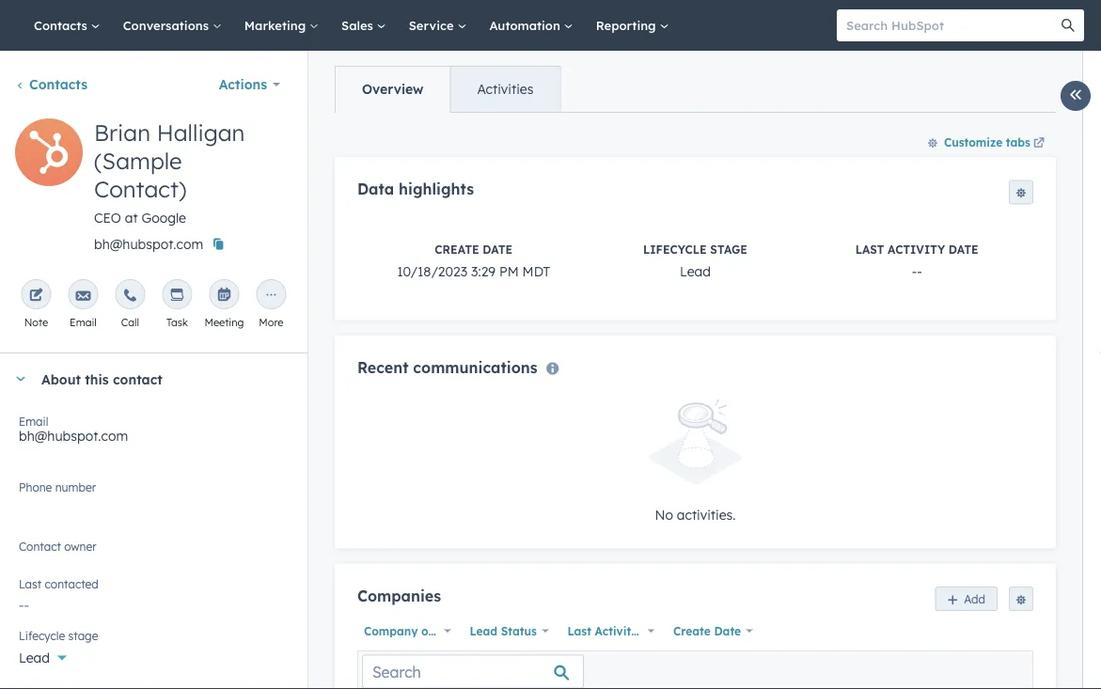 Task type: locate. For each thing, give the bounding box(es) containing it.
0 vertical spatial lead
[[680, 263, 711, 279]]

date inside create date 10/18/2023 3:29 pm mdt
[[483, 242, 513, 256]]

date
[[483, 242, 513, 256], [949, 242, 979, 256], [641, 624, 668, 638], [714, 624, 741, 638]]

lead button
[[19, 639, 289, 670]]

activity
[[888, 242, 945, 256], [595, 624, 638, 638]]

email image
[[76, 289, 91, 304]]

1 horizontal spatial lifecycle
[[643, 242, 707, 256]]

more image
[[264, 289, 279, 304]]

1 horizontal spatial email
[[70, 316, 97, 329]]

about this contact
[[41, 371, 163, 387]]

1 horizontal spatial create
[[673, 624, 711, 638]]

lifecycle
[[643, 242, 707, 256], [19, 629, 65, 643]]

create inside create date 10/18/2023 3:29 pm mdt
[[435, 242, 479, 256]]

activity inside 'last activity date --'
[[888, 242, 945, 256]]

bh@hubspot.com up number
[[19, 428, 128, 444]]

Search HubSpot search field
[[837, 9, 1067, 41]]

0 horizontal spatial create
[[435, 242, 479, 256]]

date inside 'last activity date --'
[[949, 242, 979, 256]]

customize
[[944, 135, 1003, 149]]

recent
[[357, 358, 408, 376]]

companies
[[357, 586, 441, 605]]

no inside no activities. alert
[[655, 506, 673, 523]]

email for email bh@hubspot.com
[[19, 414, 48, 428]]

1 vertical spatial create
[[673, 624, 711, 638]]

1 horizontal spatial no
[[655, 506, 673, 523]]

email down email image
[[70, 316, 97, 329]]

0 vertical spatial last
[[855, 242, 884, 256]]

1 vertical spatial email
[[19, 414, 48, 428]]

last inside last activity date popup button
[[567, 624, 591, 638]]

1 horizontal spatial lead
[[470, 624, 497, 638]]

create inside 'popup button'
[[673, 624, 711, 638]]

1 vertical spatial last
[[19, 577, 42, 591]]

company owner
[[364, 624, 456, 638]]

add
[[964, 592, 985, 606]]

create right last activity date
[[673, 624, 711, 638]]

owner for company owner
[[421, 624, 456, 638]]

meeting
[[204, 316, 244, 329]]

caret image
[[15, 377, 26, 381]]

brian halligan (sample contact) ceo at google
[[94, 118, 245, 226]]

owner inside popup button
[[421, 624, 456, 638]]

1 horizontal spatial last
[[567, 624, 591, 638]]

navigation
[[335, 66, 561, 113]]

no
[[655, 506, 673, 523], [19, 546, 37, 563]]

0 vertical spatial email
[[70, 316, 97, 329]]

sales
[[341, 17, 377, 33]]

lead down "lifecycle stage"
[[19, 650, 50, 666]]

last for last activity date --
[[855, 242, 884, 256]]

reporting
[[596, 17, 660, 33]]

bh@hubspot.com
[[94, 236, 203, 252], [19, 428, 128, 444]]

no left activities.
[[655, 506, 673, 523]]

2 - from the left
[[917, 263, 922, 279]]

Phone number text field
[[19, 477, 289, 514]]

actions
[[219, 76, 267, 93]]

date inside popup button
[[641, 624, 668, 638]]

0 horizontal spatial activity
[[595, 624, 638, 638]]

call
[[121, 316, 139, 329]]

lead down stage
[[680, 263, 711, 279]]

0 horizontal spatial lead
[[19, 650, 50, 666]]

navigation containing overview
[[335, 66, 561, 113]]

0 horizontal spatial email
[[19, 414, 48, 428]]

at
[[125, 210, 138, 226]]

email inside email bh@hubspot.com
[[19, 414, 48, 428]]

email bh@hubspot.com
[[19, 414, 128, 444]]

last
[[855, 242, 884, 256], [19, 577, 42, 591], [567, 624, 591, 638]]

ceo
[[94, 210, 121, 226]]

no activities. alert
[[357, 399, 1033, 526]]

lead for lead
[[19, 650, 50, 666]]

0 vertical spatial create
[[435, 242, 479, 256]]

lifecycle stage lead
[[643, 242, 747, 279]]

halligan
[[157, 118, 245, 147]]

tabs
[[1006, 135, 1031, 149]]

more
[[259, 316, 284, 329]]

this
[[85, 371, 109, 387]]

0 vertical spatial contacts link
[[23, 0, 112, 51]]

last activity date
[[567, 624, 668, 638]]

stage
[[68, 629, 98, 643]]

company
[[364, 624, 418, 638]]

mdt
[[522, 263, 550, 279]]

1 vertical spatial activity
[[595, 624, 638, 638]]

lead
[[680, 263, 711, 279], [470, 624, 497, 638], [19, 650, 50, 666]]

(sample
[[94, 147, 182, 175]]

communications
[[413, 358, 538, 376]]

lifecycle inside lifecycle stage lead
[[643, 242, 707, 256]]

1 - from the left
[[912, 263, 917, 279]]

lead left status
[[470, 624, 497, 638]]

email
[[70, 316, 97, 329], [19, 414, 48, 428]]

no activities.
[[655, 506, 736, 523]]

0 horizontal spatial last
[[19, 577, 42, 591]]

0 horizontal spatial no
[[19, 546, 37, 563]]

reporting link
[[585, 0, 680, 51]]

activity inside popup button
[[595, 624, 638, 638]]

2 horizontal spatial last
[[855, 242, 884, 256]]

-
[[912, 263, 917, 279], [917, 263, 922, 279]]

lead inside lead popup button
[[19, 650, 50, 666]]

lifecycle for lifecycle stage
[[19, 629, 65, 643]]

create
[[435, 242, 479, 256], [673, 624, 711, 638]]

automation
[[489, 17, 564, 33]]

lead status button
[[463, 619, 553, 643]]

no owner button
[[19, 536, 289, 567]]

contacts link
[[23, 0, 112, 51], [15, 76, 87, 93]]

owner right company
[[421, 624, 456, 638]]

owner up last contacted
[[41, 546, 79, 563]]

service link
[[397, 0, 478, 51]]

3:29
[[471, 263, 496, 279]]

number
[[55, 480, 96, 494]]

2 vertical spatial lead
[[19, 650, 50, 666]]

owner
[[64, 539, 97, 553], [41, 546, 79, 563], [421, 624, 456, 638]]

2 vertical spatial last
[[567, 624, 591, 638]]

0 vertical spatial no
[[655, 506, 673, 523]]

last contacted
[[19, 577, 99, 591]]

no up last contacted
[[19, 546, 37, 563]]

owner up contacted
[[64, 539, 97, 553]]

email down caret image
[[19, 414, 48, 428]]

lead inside 'lead status' "popup button"
[[470, 624, 497, 638]]

marketing link
[[233, 0, 330, 51]]

last activity date --
[[855, 242, 979, 279]]

date inside 'popup button'
[[714, 624, 741, 638]]

contacts
[[34, 17, 91, 33], [29, 76, 87, 93]]

create date button
[[667, 619, 758, 643]]

create up 10/18/2023
[[435, 242, 479, 256]]

about this contact button
[[0, 354, 289, 404]]

1 vertical spatial lead
[[470, 624, 497, 638]]

0 vertical spatial bh@hubspot.com
[[94, 236, 203, 252]]

0 vertical spatial activity
[[888, 242, 945, 256]]

2 horizontal spatial lead
[[680, 263, 711, 279]]

task
[[166, 316, 188, 329]]

contact
[[113, 371, 163, 387]]

service
[[409, 17, 457, 33]]

10/18/2023
[[397, 263, 467, 279]]

1 vertical spatial lifecycle
[[19, 629, 65, 643]]

create date 10/18/2023 3:29 pm mdt
[[397, 242, 550, 279]]

last inside 'last activity date --'
[[855, 242, 884, 256]]

search button
[[1052, 9, 1084, 41]]

0 vertical spatial lifecycle
[[643, 242, 707, 256]]

automation link
[[478, 0, 585, 51]]

1 horizontal spatial activity
[[888, 242, 945, 256]]

note image
[[29, 289, 44, 304]]

bh@hubspot.com down google
[[94, 236, 203, 252]]

1 vertical spatial no
[[19, 546, 37, 563]]

0 horizontal spatial lifecycle
[[19, 629, 65, 643]]



Task type: vqa. For each thing, say whether or not it's contained in the screenshot.
The Account Setup in the bottom left of the page
no



Task type: describe. For each thing, give the bounding box(es) containing it.
customize tabs
[[944, 135, 1031, 149]]

create for create date
[[673, 624, 711, 638]]

contact)
[[94, 175, 187, 203]]

owner for contact owner no owner
[[64, 539, 97, 553]]

pm
[[499, 263, 519, 279]]

last activity date button
[[561, 619, 668, 643]]

last for last contacted
[[19, 577, 42, 591]]

google
[[142, 210, 186, 226]]

overview button
[[336, 67, 450, 112]]

about
[[41, 371, 81, 387]]

stage
[[710, 242, 747, 256]]

sales link
[[330, 0, 397, 51]]

recent communications
[[357, 358, 538, 376]]

1 vertical spatial contacts link
[[15, 76, 87, 93]]

conversations link
[[112, 0, 233, 51]]

brian
[[94, 118, 150, 147]]

Search search field
[[362, 655, 584, 689]]

activity for last activity date
[[595, 624, 638, 638]]

activity for last activity date --
[[888, 242, 945, 256]]

task image
[[170, 289, 185, 304]]

contact owner no owner
[[19, 539, 97, 563]]

1 vertical spatial bh@hubspot.com
[[19, 428, 128, 444]]

overview
[[362, 81, 424, 97]]

status
[[501, 624, 537, 638]]

conversations
[[123, 17, 212, 33]]

email for email
[[70, 316, 97, 329]]

no inside the contact owner no owner
[[19, 546, 37, 563]]

lifecycle for lifecycle stage lead
[[643, 242, 707, 256]]

Last contacted text field
[[19, 588, 289, 618]]

note
[[24, 316, 48, 329]]

create for create date 10/18/2023 3:29 pm mdt
[[435, 242, 479, 256]]

marketing
[[244, 17, 309, 33]]

add button
[[935, 587, 998, 611]]

lead status
[[470, 624, 537, 638]]

lifecycle stage
[[19, 629, 98, 643]]

data
[[357, 180, 394, 198]]

search image
[[1062, 19, 1075, 32]]

actions button
[[207, 66, 292, 103]]

company owner button
[[357, 619, 456, 643]]

data highlights
[[357, 180, 474, 198]]

call image
[[123, 289, 138, 304]]

edit button
[[15, 118, 83, 193]]

phone
[[19, 480, 52, 494]]

create date
[[673, 624, 741, 638]]

last for last activity date
[[567, 624, 591, 638]]

contacted
[[45, 577, 99, 591]]

lead inside lifecycle stage lead
[[680, 263, 711, 279]]

highlights
[[399, 180, 474, 198]]

phone number
[[19, 480, 96, 494]]

activities.
[[677, 506, 736, 523]]

customize tabs link
[[919, 127, 1056, 157]]

meeting image
[[217, 289, 232, 304]]

contact
[[19, 539, 61, 553]]

activities
[[477, 81, 533, 97]]

activities button
[[450, 67, 560, 112]]

1 vertical spatial contacts
[[29, 76, 87, 93]]

0 vertical spatial contacts
[[34, 17, 91, 33]]

lead for lead status
[[470, 624, 497, 638]]



